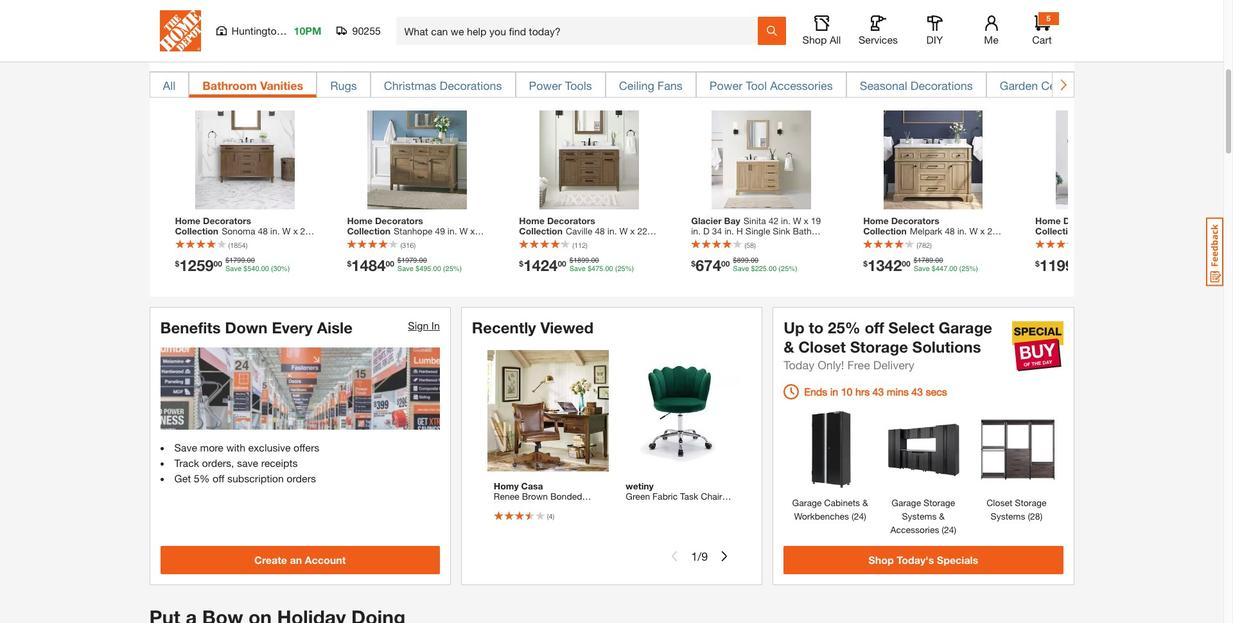 Task type: vqa. For each thing, say whether or not it's contained in the screenshot.
the verifying
no



Task type: locate. For each thing, give the bounding box(es) containing it.
3 home from the left
[[519, 216, 545, 226]]

1 vertical spatial accessories
[[891, 524, 940, 535]]

2 horizontal spatial 22
[[988, 226, 998, 237]]

%) right "495"
[[453, 265, 462, 273]]

3 25 from the left
[[781, 265, 789, 273]]

sink for 1424
[[608, 236, 626, 247]]

1 vertical spatial chair
[[569, 512, 591, 523]]

with down leather
[[494, 522, 511, 533]]

1 horizontal spatial 22
[[638, 226, 648, 237]]

%) right 225
[[789, 265, 798, 273]]

garage cabinets & workbenches product image image
[[791, 410, 870, 489]]

save left 475
[[570, 265, 586, 273]]

4 25 from the left
[[962, 265, 970, 273]]

1 25 from the left
[[446, 265, 453, 273]]

0 horizontal spatial power
[[529, 78, 562, 92]]

storage for closet storage systems
[[1015, 497, 1047, 508]]

secs
[[926, 385, 948, 398]]

0 horizontal spatial all
[[163, 78, 176, 92]]

0 vertical spatial closet
[[799, 338, 846, 356]]

1 decorations from the left
[[440, 78, 502, 92]]

d inside sonoma 48 in. w x 22 in. d x 34 in. h single sink bath vanity in almond latte with carrara marble top
[[187, 236, 193, 247]]

in for 1424
[[546, 246, 553, 257]]

1 collection from the left
[[175, 226, 219, 237]]

home
[[175, 216, 201, 226], [347, 216, 373, 226], [519, 216, 545, 226], [864, 216, 889, 226], [1036, 216, 1061, 226]]

0 vertical spatial off
[[865, 319, 885, 337]]

48 for 1342
[[945, 226, 955, 237]]

48 inside sonoma 48 in. w x 22 in. d x 34 in. h single sink bath vanity in almond latte with carrara marble top
[[258, 226, 268, 237]]

save for 1484
[[398, 265, 414, 273]]

00 right 1899
[[591, 257, 599, 265]]

1 horizontal spatial off
[[865, 319, 885, 337]]

( 24 )
[[850, 511, 867, 522], [940, 524, 957, 535]]

4 home from the left
[[864, 216, 889, 226]]

1 horizontal spatial all
[[830, 33, 841, 46]]

sink inside sonoma 48 in. w x 22 in. d x 34 in. h single sink bath vanity in almond latte with carrara marble top
[[264, 236, 281, 247]]

vanity inside sinita 42 in. w x 19 in. d 34 in. h single sink bath vanity in natural oak with white engineered stone top
[[692, 236, 716, 247]]

0 horizontal spatial latte
[[245, 246, 265, 257]]

h inside caville 48 in. w x 22 in. d x 34 in. h single sink bath vanity in almond latte with carrara marble top with outlet
[[572, 236, 578, 247]]

save left 225
[[733, 265, 749, 273]]

free delivery
[[848, 358, 915, 372]]

1 horizontal spatial carrara
[[519, 257, 549, 268]]

save left "540"
[[225, 265, 242, 273]]

w for 1259
[[282, 226, 291, 237]]

00 left 1799 on the left top
[[214, 259, 222, 269]]

2 home decorators collection link from the left
[[1036, 216, 1176, 268]]

closet down 'closet storage systems product image'
[[987, 497, 1013, 508]]

task inside wetiny green fabric task chair without arms
[[681, 491, 699, 502]]

in inside "melpark 48 in. w x 22 in. d x 34 in. h single sink bath vanity in antique oak with white engineered marble top"
[[890, 246, 897, 257]]

top inside sinita 42 in. w x 19 in. d 34 in. h single sink bath vanity in natural oak with white engineered stone top
[[766, 246, 780, 257]]

carrara for 1424
[[519, 257, 549, 268]]

0 horizontal spatial ( 24 )
[[850, 511, 867, 522]]

2 systems from the left
[[991, 511, 1026, 522]]

christmas decorations
[[384, 78, 502, 92]]

sink inside "melpark 48 in. w x 22 in. d x 34 in. h single sink bath vanity in antique oak with white engineered marble top"
[[953, 236, 970, 247]]

in. right melpark
[[958, 226, 967, 237]]

park
[[285, 24, 306, 37]]

home decorators collection up ( 316 )
[[347, 216, 423, 237]]

& inside garage cabinets & workbenches
[[863, 497, 869, 508]]

ceiling
[[619, 78, 655, 92]]

single up ( 58 ) at right top
[[746, 226, 771, 237]]

chair down bonded
[[569, 512, 591, 523]]

1 horizontal spatial &
[[863, 497, 869, 508]]

0 vertical spatial task
[[681, 491, 699, 502]]

0 vertical spatial &
[[784, 338, 795, 356]]

34 inside "melpark 48 in. w x 22 in. d x 34 in. h single sink bath vanity in antique oak with white engineered marble top"
[[892, 236, 902, 247]]

single up 1789
[[925, 236, 950, 247]]

1 horizontal spatial home decorators collection link
[[1036, 216, 1176, 268]]

1 horizontal spatial garage
[[892, 497, 922, 508]]

1 decorators from the left
[[203, 216, 251, 226]]

accessories
[[770, 78, 833, 92], [891, 524, 940, 535]]

1 horizontal spatial engineered
[[864, 257, 909, 268]]

2 vertical spatial &
[[940, 511, 945, 522]]

marble inside caville 48 in. w x 22 in. d x 34 in. h single sink bath vanity in almond latte with carrara marble top with outlet
[[552, 257, 580, 268]]

collection up 1484
[[347, 226, 391, 237]]

storage down garage storage systems & accessories product image
[[924, 497, 956, 508]]

sink up 30
[[264, 236, 281, 247]]

w left 19 on the right
[[793, 216, 802, 226]]

( inside $ 1259 00 $ 1799 . 00 save $ 540 . 00 ( 30 %)
[[271, 265, 273, 273]]

systems
[[902, 511, 937, 522], [991, 511, 1026, 522]]

sign in link
[[408, 319, 440, 331]]

25 inside $ 1484 00 $ 1979 . 00 save $ 495 . 00 ( 25 %)
[[446, 265, 453, 273]]

h inside "melpark 48 in. w x 22 in. d x 34 in. h single sink bath vanity in antique oak with white engineered marble top"
[[916, 236, 923, 247]]

34 left bay
[[712, 226, 722, 237]]

bath inside sonoma 48 in. w x 22 in. d x 34 in. h single sink bath vanity in almond latte with carrara marble top
[[284, 236, 303, 247]]

48 right melpark
[[945, 226, 955, 237]]

3 decorators from the left
[[547, 216, 596, 226]]

collection up 1259
[[175, 226, 219, 237]]

48 for 1424
[[595, 226, 605, 237]]

. left "540"
[[245, 257, 247, 265]]

create an account button
[[160, 546, 440, 574]]

carrara inside caville 48 in. w x 22 in. d x 34 in. h single sink bath vanity in almond latte with carrara marble top with outlet
[[519, 257, 549, 268]]

decorations inside christmas decorations button
[[440, 78, 502, 92]]

oak right ( 58 ) at right top
[[759, 236, 776, 247]]

save for 1342
[[914, 265, 930, 273]]

%) inside $ 1484 00 $ 1979 . 00 save $ 495 . 00 ( 25 %)
[[453, 265, 462, 273]]

1 horizontal spatial accessories
[[891, 524, 940, 535]]

save inside $ 1342 00 $ 1789 . 00 save $ 447 . 00 ( 25 %)
[[914, 265, 930, 273]]

decorators up ( 316 )
[[375, 216, 423, 226]]

$ 1199
[[1036, 257, 1074, 275]]

top up 225
[[766, 246, 780, 257]]

sinita
[[744, 216, 766, 226]]

systems inside 'garage storage systems & accessories'
[[902, 511, 937, 522]]

1979
[[402, 257, 417, 265]]

top inside sonoma 48 in. w x 22 in. d x 34 in. h single sink bath vanity in almond latte with carrara marble top
[[238, 257, 253, 268]]

systems left 28
[[991, 511, 1026, 522]]

systems up 'shop today's specials'
[[902, 511, 937, 522]]

0 vertical spatial accessories
[[770, 78, 833, 92]]

huntington park
[[232, 24, 306, 37]]

bath
[[793, 226, 812, 237], [284, 236, 303, 247], [628, 236, 647, 247], [973, 236, 991, 247]]

0 horizontal spatial garage
[[793, 497, 822, 508]]

next arrow image
[[1058, 78, 1069, 91]]

w inside caville 48 in. w x 22 in. d x 34 in. h single sink bath vanity in almond latte with carrara marble top with outlet
[[620, 226, 628, 237]]

carrara for 1259
[[175, 257, 205, 268]]

bath up outlet
[[628, 236, 647, 247]]

4 decorators from the left
[[892, 216, 940, 226]]

1 horizontal spatial latte
[[589, 246, 609, 257]]

& inside 'garage storage systems & accessories'
[[940, 511, 945, 522]]

3 48 from the left
[[945, 226, 955, 237]]

2 48 from the left
[[595, 226, 605, 237]]

0 vertical spatial all
[[830, 33, 841, 46]]

. left 30
[[259, 265, 261, 273]]

home decorators collection up antique
[[864, 216, 940, 237]]

garage storage systems & accessories
[[891, 497, 956, 535]]

hrs
[[856, 385, 870, 398]]

2 latte from the left
[[589, 246, 609, 257]]

00 left 1979 at the left top of page
[[386, 259, 394, 269]]

1 horizontal spatial closet
[[987, 497, 1013, 508]]

single inside "melpark 48 in. w x 22 in. d x 34 in. h single sink bath vanity in antique oak with white engineered marble top"
[[925, 236, 950, 247]]

w right melpark
[[970, 226, 978, 237]]

1 marble from the left
[[208, 257, 235, 268]]

vanity inside sonoma 48 in. w x 22 in. d x 34 in. h single sink bath vanity in almond latte with carrara marble top
[[175, 246, 199, 257]]

decorations down diy
[[911, 78, 973, 92]]

%) inside '$ 674 00 $ 899 . 00 save $ 225 . 00 ( 25 %)'
[[789, 265, 798, 273]]

garden
[[1000, 78, 1038, 92]]

sink for 1342
[[953, 236, 970, 247]]

caville
[[566, 226, 593, 237]]

storage for garage storage systems & accessories
[[924, 497, 956, 508]]

%) for 1342
[[970, 265, 979, 273]]

3 marble from the left
[[912, 257, 939, 268]]

melpark
[[910, 226, 943, 237]]

1 vertical spatial 24
[[945, 524, 955, 535]]

home decorators collection link for 1484
[[347, 216, 487, 278]]

2 decorators from the left
[[375, 216, 423, 226]]

in inside caville 48 in. w x 22 in. d x 34 in. h single sink bath vanity in almond latte with carrara marble top with outlet
[[546, 246, 553, 257]]

decorators for 1259
[[203, 216, 251, 226]]

( 24 ) for &
[[940, 524, 957, 535]]

vanity inside "melpark 48 in. w x 22 in. d x 34 in. h single sink bath vanity in antique oak with white engineered marble top"
[[864, 246, 888, 257]]

1 horizontal spatial oak
[[933, 246, 950, 257]]

1 vertical spatial &
[[863, 497, 869, 508]]

systems for closet
[[991, 511, 1026, 522]]

bathroom vanities
[[203, 78, 303, 92]]

power
[[529, 78, 562, 92], [710, 78, 743, 92]]

single up 1899
[[581, 236, 606, 247]]

) for 782
[[931, 241, 932, 250]]

9
[[702, 550, 708, 564]]

48 right caville
[[595, 226, 605, 237]]

0 horizontal spatial decorations
[[440, 78, 502, 92]]

0 horizontal spatial almond
[[211, 246, 242, 257]]

power left 'tools' on the top left of the page
[[529, 78, 562, 92]]

1 vertical spatial task
[[549, 512, 567, 523]]

d up 1259
[[187, 236, 193, 247]]

1 home decorators collection link from the left
[[347, 216, 487, 278]]

2 horizontal spatial garage
[[939, 319, 993, 337]]

home decorators collection link for 1199
[[1036, 216, 1176, 268]]

sink inside caville 48 in. w x 22 in. d x 34 in. h single sink bath vanity in almond latte with carrara marble top with outlet
[[608, 236, 626, 247]]

w inside sonoma 48 in. w x 22 in. d x 34 in. h single sink bath vanity in almond latte with carrara marble top
[[282, 226, 291, 237]]

00 right "495"
[[433, 265, 441, 273]]

34 inside sonoma 48 in. w x 22 in. d x 34 in. h single sink bath vanity in almond latte with carrara marble top
[[203, 236, 213, 247]]

25 right 447
[[962, 265, 970, 273]]

1 horizontal spatial 24
[[945, 524, 955, 535]]

home up 1259
[[175, 216, 201, 226]]

in. right 42
[[781, 216, 791, 226]]

22 for 1342
[[988, 226, 998, 237]]

top up all button
[[162, 26, 195, 49]]

me button
[[971, 15, 1012, 46]]

with
[[778, 236, 795, 247], [268, 246, 284, 257], [612, 246, 629, 257], [952, 246, 969, 257], [599, 257, 616, 268], [226, 441, 245, 453], [494, 522, 511, 533]]

top down 112
[[582, 257, 597, 268]]

in. left 782
[[904, 236, 914, 247]]

0 horizontal spatial chair
[[569, 512, 591, 523]]

single for 1424
[[581, 236, 606, 247]]

storage up ( 28 )
[[1015, 497, 1047, 508]]

marble down 112
[[552, 257, 580, 268]]

48 inside "melpark 48 in. w x 22 in. d x 34 in. h single sink bath vanity in antique oak with white engineered marble top"
[[945, 226, 955, 237]]

34 for 1424
[[547, 236, 557, 247]]

in.
[[781, 216, 791, 226], [270, 226, 280, 237], [608, 226, 617, 237], [692, 226, 701, 237], [725, 226, 734, 237], [958, 226, 967, 237], [175, 236, 185, 247], [216, 236, 225, 247], [519, 236, 529, 247], [560, 236, 569, 247], [864, 236, 873, 247], [904, 236, 914, 247]]

save down antique
[[914, 265, 930, 273]]

0 horizontal spatial storage
[[851, 338, 909, 356]]

upholstered
[[527, 501, 576, 512]]

office
[[522, 512, 546, 523]]

latte inside sonoma 48 in. w x 22 in. d x 34 in. h single sink bath vanity in almond latte with carrara marble top
[[245, 246, 265, 257]]

diy
[[927, 33, 944, 46]]

mins
[[887, 385, 909, 398]]

single inside sonoma 48 in. w x 22 in. d x 34 in. h single sink bath vanity in almond latte with carrara marble top
[[237, 236, 261, 247]]

carrara inside sonoma 48 in. w x 22 in. d x 34 in. h single sink bath vanity in almond latte with carrara marble top
[[175, 257, 205, 268]]

w for 1424
[[620, 226, 628, 237]]

home up 1342
[[864, 216, 889, 226]]

%) inside $ 1342 00 $ 1789 . 00 save $ 447 . 00 ( 25 %)
[[970, 265, 979, 273]]

0 horizontal spatial marble
[[208, 257, 235, 268]]

25 inside $ 1424 00 $ 1899 . 00 save $ 475 . 00 ( 25 %)
[[618, 265, 626, 273]]

2 almond from the left
[[556, 246, 587, 257]]

34 up 1424
[[547, 236, 557, 247]]

2 horizontal spatial marble
[[912, 257, 939, 268]]

tools
[[565, 78, 592, 92]]

center
[[1042, 78, 1076, 92]]

sonoma 48 in. w x 22 in. d x 34 in. h single sink bath vanity in almond latte with carrara marble top
[[175, 226, 310, 268]]

0 horizontal spatial home decorators collection link
[[347, 216, 487, 278]]

1 vertical spatial closet
[[987, 497, 1013, 508]]

0 vertical spatial chair
[[701, 491, 723, 502]]

bath for 1424
[[628, 236, 647, 247]]

x left 19 on the right
[[804, 216, 809, 226]]

1 horizontal spatial white
[[971, 246, 994, 257]]

huntington
[[232, 24, 282, 37]]

sink right the sinita
[[773, 226, 791, 237]]

25 inside $ 1342 00 $ 1789 . 00 save $ 447 . 00 ( 25 %)
[[962, 265, 970, 273]]

top inside caville 48 in. w x 22 in. d x 34 in. h single sink bath vanity in almond latte with carrara marble top with outlet
[[582, 257, 597, 268]]

oak inside "melpark 48 in. w x 22 in. d x 34 in. h single sink bath vanity in antique oak with white engineered marble top"
[[933, 246, 950, 257]]

top for 1424
[[582, 257, 597, 268]]

1799
[[229, 257, 245, 265]]

d inside "melpark 48 in. w x 22 in. d x 34 in. h single sink bath vanity in antique oak with white engineered marble top"
[[876, 236, 882, 247]]

single for 1342
[[925, 236, 950, 247]]

1 horizontal spatial systems
[[991, 511, 1026, 522]]

3 home decorators collection from the left
[[519, 216, 596, 237]]

316
[[402, 241, 414, 250]]

sinita 42 in. w x 19 in. d 34 in. h single sink bath vanity in natural oak with white engineered stone top
[[692, 216, 821, 257]]

w up outlet
[[620, 226, 628, 237]]

w inside sinita 42 in. w x 19 in. d 34 in. h single sink bath vanity in natural oak with white engineered stone top
[[793, 216, 802, 226]]

5 home decorators collection from the left
[[1036, 216, 1112, 237]]

garage inside garage cabinets & workbenches
[[793, 497, 822, 508]]

accessories up 'shop today's specials'
[[891, 524, 940, 535]]

save inside '$ 674 00 $ 899 . 00 save $ 225 . 00 ( 25 %)'
[[733, 265, 749, 273]]

1 horizontal spatial task
[[681, 491, 699, 502]]

top for 674
[[766, 246, 780, 257]]

in. up 1424
[[519, 236, 529, 247]]

22 inside "melpark 48 in. w x 22 in. d x 34 in. h single sink bath vanity in antique oak with white engineered marble top"
[[988, 226, 998, 237]]

. left "495"
[[417, 257, 419, 265]]

2 carrara from the left
[[519, 257, 549, 268]]

(
[[228, 241, 230, 250], [401, 241, 402, 250], [573, 241, 574, 250], [745, 241, 747, 250], [917, 241, 919, 250], [271, 265, 273, 273], [443, 265, 446, 273], [615, 265, 618, 273], [779, 265, 781, 273], [960, 265, 962, 273], [852, 511, 854, 522], [1028, 511, 1031, 522], [547, 512, 549, 521], [942, 524, 945, 535]]

2 decorations from the left
[[911, 78, 973, 92]]

25 inside '$ 674 00 $ 899 . 00 save $ 225 . 00 ( 25 %)'
[[781, 265, 789, 273]]

%) right 447
[[970, 265, 979, 273]]

accessories right tool
[[770, 78, 833, 92]]

1 %) from the left
[[281, 265, 290, 273]]

25
[[446, 265, 453, 273], [618, 265, 626, 273], [781, 265, 789, 273], [962, 265, 970, 273]]

next slide image
[[720, 551, 730, 562]]

34 for 1342
[[892, 236, 902, 247]]

1 horizontal spatial ( 24 )
[[940, 524, 957, 535]]

3 %) from the left
[[626, 265, 634, 273]]

with inside "melpark 48 in. w x 22 in. d x 34 in. h single sink bath vanity in antique oak with white engineered marble top"
[[952, 246, 969, 257]]

off inside up to 25% off select garage & closet storage solutions today only! free delivery
[[865, 319, 885, 337]]

0 horizontal spatial 43
[[873, 385, 884, 398]]

5 collection from the left
[[1036, 226, 1079, 237]]

almond for 1259
[[211, 246, 242, 257]]

1 carrara from the left
[[175, 257, 205, 268]]

1 horizontal spatial chair
[[701, 491, 723, 502]]

475
[[592, 265, 604, 273]]

0 horizontal spatial accessories
[[770, 78, 833, 92]]

2 power from the left
[[710, 78, 743, 92]]

0 vertical spatial 24
[[854, 511, 864, 522]]

0 horizontal spatial closet
[[799, 338, 846, 356]]

22 inside caville 48 in. w x 22 in. d x 34 in. h single sink bath vanity in almond latte with carrara marble top with outlet
[[638, 226, 648, 237]]

vanity left 1799 on the left top
[[175, 246, 199, 257]]

( 112 )
[[573, 241, 588, 250]]

1 vertical spatial off
[[213, 472, 225, 484]]

( 4 )
[[547, 512, 555, 521]]

1 almond from the left
[[211, 246, 242, 257]]

1 vertical spatial ( 24 )
[[940, 524, 957, 535]]

oak
[[759, 236, 776, 247], [933, 246, 950, 257]]

$
[[225, 257, 229, 265], [398, 257, 402, 265], [570, 257, 574, 265], [733, 257, 737, 265], [914, 257, 918, 265], [175, 259, 179, 269], [347, 259, 352, 269], [519, 259, 524, 269], [692, 259, 696, 269], [864, 259, 868, 269], [1036, 259, 1040, 269], [244, 265, 248, 273], [416, 265, 420, 273], [588, 265, 592, 273], [751, 265, 755, 273], [932, 265, 936, 273]]

x up 1424
[[540, 236, 545, 247]]

w
[[793, 216, 802, 226], [282, 226, 291, 237], [620, 226, 628, 237], [970, 226, 978, 237]]

43 left secs
[[912, 385, 923, 398]]

bath inside "melpark 48 in. w x 22 in. d x 34 in. h single sink bath vanity in antique oak with white engineered marble top"
[[973, 236, 991, 247]]

sink up outlet
[[608, 236, 626, 247]]

48 inside caville 48 in. w x 22 in. d x 34 in. h single sink bath vanity in almond latte with carrara marble top with outlet
[[595, 226, 605, 237]]

2 horizontal spatial 48
[[945, 226, 955, 237]]

h inside sonoma 48 in. w x 22 in. d x 34 in. h single sink bath vanity in almond latte with carrara marble top
[[228, 236, 234, 247]]

with up save
[[226, 441, 245, 453]]

almond inside caville 48 in. w x 22 in. d x 34 in. h single sink bath vanity in almond latte with carrara marble top with outlet
[[556, 246, 587, 257]]

2 25 from the left
[[618, 265, 626, 273]]

00 right 899
[[751, 257, 759, 265]]

34 for 1259
[[203, 236, 213, 247]]

1 vertical spatial all
[[163, 78, 176, 92]]

0 horizontal spatial off
[[213, 472, 225, 484]]

2 horizontal spatial storage
[[1015, 497, 1047, 508]]

2 marble from the left
[[552, 257, 580, 268]]

) for 4
[[553, 512, 555, 521]]

bathroom
[[203, 78, 257, 92]]

christmas
[[384, 78, 437, 92]]

43
[[873, 385, 884, 398], [912, 385, 923, 398]]

1 horizontal spatial power
[[710, 78, 743, 92]]

d inside caville 48 in. w x 22 in. d x 34 in. h single sink bath vanity in almond latte with carrara marble top with outlet
[[531, 236, 538, 247]]

in left 'natural' on the top right of page
[[718, 236, 725, 247]]

recently
[[472, 319, 536, 337]]

& inside up to 25% off select garage & closet storage solutions today only! free delivery
[[784, 338, 795, 356]]

garage up solutions
[[939, 319, 993, 337]]

%) right "540"
[[281, 265, 290, 273]]

d for 674
[[704, 226, 710, 237]]

all
[[830, 33, 841, 46], [163, 78, 176, 92]]

marble for 1424
[[552, 257, 580, 268]]

systems for garage
[[902, 511, 937, 522]]

0 horizontal spatial systems
[[902, 511, 937, 522]]

arms
[[658, 501, 679, 512]]

closet inside up to 25% off select garage & closet storage solutions today only! free delivery
[[799, 338, 846, 356]]

1 horizontal spatial almond
[[556, 246, 587, 257]]

1 power from the left
[[529, 78, 562, 92]]

single for 1259
[[237, 236, 261, 247]]

save
[[225, 265, 242, 273], [398, 265, 414, 273], [570, 265, 586, 273], [733, 265, 749, 273], [914, 265, 930, 273], [174, 441, 197, 453]]

48 for 1259
[[258, 226, 268, 237]]

this is the first slide image
[[670, 551, 680, 562]]

sign in card banner image
[[160, 347, 440, 430]]

decorations inside seasonal decorations button
[[911, 78, 973, 92]]

in. up 1342
[[864, 236, 873, 247]]

( 782 )
[[917, 241, 932, 250]]

1 horizontal spatial storage
[[924, 497, 956, 508]]

22 for 1259
[[300, 226, 310, 237]]

0 horizontal spatial 22
[[300, 226, 310, 237]]

vanity left antique
[[864, 246, 888, 257]]

&
[[784, 338, 795, 356], [863, 497, 869, 508], [940, 511, 945, 522]]

25 right "495"
[[446, 265, 453, 273]]

34
[[712, 226, 722, 237], [203, 236, 213, 247], [547, 236, 557, 247], [892, 236, 902, 247]]

1 horizontal spatial 48
[[595, 226, 605, 237]]

0 horizontal spatial 48
[[258, 226, 268, 237]]

the home depot logo image
[[160, 10, 201, 51]]

natural
[[728, 236, 757, 247]]

home decorators collection up 1199
[[1036, 216, 1112, 237]]

home up 1484
[[347, 216, 373, 226]]

engineered inside sinita 42 in. w x 19 in. d 34 in. h single sink bath vanity in natural oak with white engineered stone top
[[692, 246, 737, 257]]

4 home decorators collection from the left
[[864, 216, 940, 237]]

systems inside closet storage systems
[[991, 511, 1026, 522]]

bath inside sinita 42 in. w x 19 in. d 34 in. h single sink bath vanity in natural oak with white engineered stone top
[[793, 226, 812, 237]]

vanity inside caville 48 in. w x 22 in. d x 34 in. h single sink bath vanity in almond latte with carrara marble top with outlet
[[519, 246, 544, 257]]

bonded
[[551, 491, 582, 502]]

1 48 from the left
[[258, 226, 268, 237]]

1342
[[868, 257, 902, 275]]

fabric
[[653, 491, 678, 502]]

garage inside 'garage storage systems & accessories'
[[892, 497, 922, 508]]

home decorators collection for 1259
[[175, 216, 251, 237]]

1 22 from the left
[[300, 226, 310, 237]]

22 inside sonoma 48 in. w x 22 in. d x 34 in. h single sink bath vanity in almond latte with carrara marble top
[[300, 226, 310, 237]]

chair inside wetiny green fabric task chair without arms
[[701, 491, 723, 502]]

white right 1789
[[971, 246, 994, 257]]

shop all button
[[802, 15, 843, 46]]

674
[[696, 257, 722, 275]]

$ 1424 00 $ 1899 . 00 save $ 475 . 00 ( 25 %)
[[519, 257, 634, 275]]

home decorators collection
[[175, 216, 251, 237], [347, 216, 423, 237], [519, 216, 596, 237], [864, 216, 940, 237], [1036, 216, 1112, 237]]

decorators up 1199
[[1064, 216, 1112, 226]]

engineered left 899
[[692, 246, 737, 257]]

h for 1342
[[916, 236, 923, 247]]

latte up "540"
[[245, 246, 265, 257]]

power left tool
[[710, 78, 743, 92]]

3 collection from the left
[[519, 226, 563, 237]]

0 horizontal spatial &
[[784, 338, 795, 356]]

1 home from the left
[[175, 216, 201, 226]]

decorators up the ( 1854 )
[[203, 216, 251, 226]]

$ inside $ 1199
[[1036, 259, 1040, 269]]

43 right hrs
[[873, 385, 884, 398]]

home decorators collection up the ( 1854 )
[[175, 216, 251, 237]]

vanity for 1424
[[519, 246, 544, 257]]

1 horizontal spatial marble
[[552, 257, 580, 268]]

1 latte from the left
[[245, 246, 265, 257]]

4
[[549, 512, 553, 521]]

d up 1342
[[876, 236, 882, 247]]

w inside "melpark 48 in. w x 22 in. d x 34 in. h single sink bath vanity in antique oak with white engineered marble top"
[[970, 226, 978, 237]]

white
[[797, 236, 820, 247], [971, 246, 994, 257]]

34 up 1342
[[892, 236, 902, 247]]

solutions
[[913, 338, 982, 356]]

34 inside caville 48 in. w x 22 in. d x 34 in. h single sink bath vanity in almond latte with carrara marble top with outlet
[[547, 236, 557, 247]]

bathroom vanities button
[[189, 72, 317, 98]]

receipts
[[261, 457, 298, 469]]

0 horizontal spatial oak
[[759, 236, 776, 247]]

single inside sinita 42 in. w x 19 in. d 34 in. h single sink bath vanity in natural oak with white engineered stone top
[[746, 226, 771, 237]]

1424
[[524, 257, 558, 275]]

single up 1799 on the left top
[[237, 236, 261, 247]]

34 up 1259
[[203, 236, 213, 247]]

home decorators collection for 1342
[[864, 216, 940, 237]]

every
[[272, 319, 313, 337]]

0 horizontal spatial engineered
[[692, 246, 737, 257]]

) for 1854
[[246, 241, 248, 250]]

with down 42
[[778, 236, 795, 247]]

save for 674
[[733, 265, 749, 273]]

oak inside sinita 42 in. w x 19 in. d 34 in. h single sink bath vanity in natural oak with white engineered stone top
[[759, 236, 776, 247]]

%) for 674
[[789, 265, 798, 273]]

x inside sinita 42 in. w x 19 in. d 34 in. h single sink bath vanity in natural oak with white engineered stone top
[[804, 216, 809, 226]]

2 horizontal spatial &
[[940, 511, 945, 522]]

1 horizontal spatial decorations
[[911, 78, 973, 92]]

4 collection from the left
[[864, 226, 907, 237]]

marble down 782
[[912, 257, 939, 268]]

marble for 1259
[[208, 257, 235, 268]]

save inside $ 1259 00 $ 1799 . 00 save $ 540 . 00 ( 30 %)
[[225, 265, 242, 273]]

almond inside sonoma 48 in. w x 22 in. d x 34 in. h single sink bath vanity in almond latte with carrara marble top
[[211, 246, 242, 257]]

. right 899
[[767, 265, 769, 273]]

1 / 9
[[691, 550, 708, 564]]

2 22 from the left
[[638, 226, 648, 237]]

0 vertical spatial ( 24 )
[[850, 511, 867, 522]]

0 horizontal spatial 24
[[854, 511, 864, 522]]

latte inside caville 48 in. w x 22 in. d x 34 in. h single sink bath vanity in almond latte with carrara marble top with outlet
[[589, 246, 609, 257]]

1 home decorators collection from the left
[[175, 216, 251, 237]]

%) inside $ 1424 00 $ 1899 . 00 save $ 475 . 00 ( 25 %)
[[626, 265, 634, 273]]

90255 button
[[337, 24, 381, 37]]

3 22 from the left
[[988, 226, 998, 237]]

home up $ 1199
[[1036, 216, 1061, 226]]

2 %) from the left
[[453, 265, 462, 273]]

decorators
[[203, 216, 251, 226], [375, 216, 423, 226], [547, 216, 596, 226], [892, 216, 940, 226], [1064, 216, 1112, 226]]

save inside $ 1424 00 $ 1899 . 00 save $ 475 . 00 ( 25 %)
[[570, 265, 586, 273]]

in. left ( 112 )
[[560, 236, 569, 247]]

1 horizontal spatial 43
[[912, 385, 923, 398]]

carrara left 1899
[[519, 257, 549, 268]]

special buy logo image
[[1012, 320, 1064, 372]]

1 systems from the left
[[902, 511, 937, 522]]

00 right 1799 on the left top
[[247, 257, 255, 265]]

What can we help you find today? search field
[[404, 17, 757, 44]]

closet
[[799, 338, 846, 356], [987, 497, 1013, 508]]

28
[[1031, 511, 1041, 522]]

decorators up 782
[[892, 216, 940, 226]]

save inside $ 1484 00 $ 1979 . 00 save $ 495 . 00 ( 25 %)
[[398, 265, 414, 273]]

latte
[[245, 246, 265, 257], [589, 246, 609, 257]]

white inside "melpark 48 in. w x 22 in. d x 34 in. h single sink bath vanity in antique oak with white engineered marble top"
[[971, 246, 994, 257]]

0 horizontal spatial white
[[797, 236, 820, 247]]

decorations for christmas decorations
[[440, 78, 502, 92]]

4 %) from the left
[[789, 265, 798, 273]]

garage for garage storage systems & accessories
[[892, 497, 922, 508]]

with inside sonoma 48 in. w x 22 in. d x 34 in. h single sink bath vanity in almond latte with carrara marble top
[[268, 246, 284, 257]]

0 horizontal spatial carrara
[[175, 257, 205, 268]]

$ 1484 00 $ 1979 . 00 save $ 495 . 00 ( 25 %)
[[347, 257, 462, 275]]

0 horizontal spatial task
[[549, 512, 567, 523]]

( 24 ) down cabinets
[[850, 511, 867, 522]]

5 %) from the left
[[970, 265, 979, 273]]

5 decorators from the left
[[1064, 216, 1112, 226]]

vanity down the glacier on the right
[[692, 236, 716, 247]]



Task type: describe. For each thing, give the bounding box(es) containing it.
aisle
[[317, 319, 353, 337]]

caville 48 in. w x 22 in. d x 34 in. h single sink bath vanity in almond latte with carrara marble top with outlet image
[[540, 110, 639, 210]]

2 home from the left
[[347, 216, 373, 226]]

%) for 1484
[[453, 265, 462, 273]]

d for 1342
[[876, 236, 882, 247]]

25 for 1424
[[618, 265, 626, 273]]

. left 447
[[934, 257, 936, 265]]

5%
[[194, 472, 210, 484]]

track
[[174, 457, 199, 469]]

tool
[[746, 78, 767, 92]]

with right 1899
[[612, 246, 629, 257]]

home decorators collection for 1424
[[519, 216, 596, 237]]

sink inside sinita 42 in. w x 19 in. d 34 in. h single sink bath vanity in natural oak with white engineered stone top
[[773, 226, 791, 237]]

benefits down every aisle
[[160, 319, 353, 337]]

top inside "melpark 48 in. w x 22 in. d x 34 in. h single sink bath vanity in antique oak with white engineered marble top"
[[942, 257, 957, 268]]

power for power tools
[[529, 78, 562, 92]]

. right 1979 at the left top of page
[[431, 265, 433, 273]]

00 right 475
[[606, 265, 613, 273]]

90255
[[352, 24, 381, 37]]

melpark 48 in. w x 22 in. d x 34 in. h single sink bath vanity in antique oak with white engineered marble top image
[[884, 110, 983, 210]]

x up 1342
[[885, 236, 889, 247]]

899
[[737, 257, 749, 265]]

closet storage systems product image image
[[977, 410, 1057, 489]]

you
[[309, 26, 344, 49]]

h for 1424
[[572, 236, 578, 247]]

shop
[[803, 33, 827, 46]]

homy
[[494, 481, 519, 492]]

( inside '$ 674 00 $ 899 . 00 save $ 225 . 00 ( 25 %)'
[[779, 265, 781, 273]]

5 home from the left
[[1036, 216, 1061, 226]]

00 right 1979 at the left top of page
[[419, 257, 427, 265]]

white inside sinita 42 in. w x 19 in. d 34 in. h single sink bath vanity in natural oak with white engineered stone top
[[797, 236, 820, 247]]

benefits
[[160, 319, 221, 337]]

wetiny green fabric task chair without arms
[[626, 481, 723, 512]]

home for 1342
[[864, 216, 889, 226]]

24 for garage cabinets & workbenches
[[854, 511, 864, 522]]

melpark 48 in. w x 22 in. d x 34 in. h single sink bath vanity in antique oak with white engineered marble top
[[864, 226, 998, 268]]

garden center button
[[987, 72, 1090, 98]]

( 316 )
[[401, 241, 416, 250]]

bath for 1259
[[284, 236, 303, 247]]

34 inside sinita 42 in. w x 19 in. d 34 in. h single sink bath vanity in natural oak with white engineered stone top
[[712, 226, 722, 237]]

sink for 1259
[[264, 236, 281, 247]]

with left outlet
[[599, 257, 616, 268]]

2 home decorators collection from the left
[[347, 216, 423, 237]]

( inside $ 1424 00 $ 1899 . 00 save $ 475 . 00 ( 25 %)
[[615, 265, 618, 273]]

( 58 )
[[745, 241, 756, 250]]

495
[[420, 265, 431, 273]]

sonoma
[[222, 226, 255, 237]]

rugs
[[330, 78, 357, 92]]

. right 1789
[[948, 265, 950, 273]]

sinita 42 in. w x 19 in. d 34 in. h single sink bath vanity in natural oak with white engineered stone top image
[[712, 110, 811, 210]]

1259
[[179, 257, 214, 275]]

2 43 from the left
[[912, 385, 923, 398]]

with inside sinita 42 in. w x 19 in. d 34 in. h single sink bath vanity in natural oak with white engineered stone top
[[778, 236, 795, 247]]

sign in
[[408, 319, 440, 331]]

seasonal decorations
[[860, 78, 973, 92]]

w for 1342
[[970, 226, 978, 237]]

x up outlet
[[631, 226, 635, 237]]

antique
[[900, 246, 931, 257]]

) for 316
[[414, 241, 416, 250]]

christmas decorations button
[[371, 72, 516, 98]]

garage inside up to 25% off select garage & closet storage solutions today only! free delivery
[[939, 319, 993, 337]]

latte for 1259
[[245, 246, 265, 257]]

create
[[254, 554, 287, 566]]

h for 1259
[[228, 236, 234, 247]]

( 1854 )
[[228, 241, 248, 250]]

subscription
[[227, 472, 284, 484]]

home for 1259
[[175, 216, 201, 226]]

10
[[842, 385, 853, 398]]

orders
[[287, 472, 316, 484]]

vanity for 1259
[[175, 246, 199, 257]]

00 right 1789
[[936, 257, 944, 265]]

58
[[747, 241, 754, 250]]

outlet
[[619, 257, 643, 268]]

1854
[[230, 241, 246, 250]]

storage inside up to 25% off select garage & closet storage solutions today only! free delivery
[[851, 338, 909, 356]]

all button
[[149, 72, 189, 98]]

services button
[[858, 15, 899, 46]]

base
[[539, 522, 559, 533]]

seasonal decorations button
[[847, 72, 987, 98]]

garage storage systems & accessories product image image
[[884, 410, 964, 489]]

in left 10
[[831, 385, 839, 398]]

with inside homy casa renee brown bonded leather upholstered swivel office task chair with wood base
[[494, 522, 511, 533]]

in inside sinita 42 in. w x 19 in. d 34 in. h single sink bath vanity in natural oak with white engineered stone top
[[718, 236, 725, 247]]

( 24 ) for workbenches
[[850, 511, 867, 522]]

for
[[278, 26, 304, 49]]

engineered inside "melpark 48 in. w x 22 in. d x 34 in. h single sink bath vanity in antique oak with white engineered marble top"
[[864, 257, 909, 268]]

get
[[174, 472, 191, 484]]

save for 1259
[[225, 265, 242, 273]]

power tools button
[[516, 72, 606, 98]]

bellington 42 in. w x 22 in. d x 34 in. h single sink bath vanity in almond toffee with white engineered stone top image
[[1056, 110, 1156, 210]]

brown
[[522, 491, 548, 502]]

chair inside homy casa renee brown bonded leather upholstered swivel office task chair with wood base
[[569, 512, 591, 523]]

sonoma 48 in. w x 22 in. d x 34 in. h single sink bath vanity in almond latte with carrara marble top image
[[195, 110, 295, 210]]

save for 1424
[[570, 265, 586, 273]]

power for power tool accessories
[[710, 78, 743, 92]]

. left 225
[[749, 257, 751, 265]]

decorators for 1342
[[892, 216, 940, 226]]

in for 1342
[[890, 246, 897, 257]]

latte for 1424
[[589, 246, 609, 257]]

offers
[[294, 441, 320, 453]]

25 for 1342
[[962, 265, 970, 273]]

recently viewed
[[472, 319, 594, 337]]

00 right "540"
[[261, 265, 269, 273]]

24 for garage storage systems & accessories
[[945, 524, 955, 535]]

1789
[[918, 257, 934, 265]]

garage for garage cabinets & workbenches
[[793, 497, 822, 508]]

renee brown bonded leather upholstered swivel office task chair with wood base image
[[488, 350, 609, 472]]

with inside "save more with exclusive offers track orders, save receipts get 5% off subscription orders"
[[226, 441, 245, 453]]

in. up 674
[[692, 226, 701, 237]]

up
[[784, 319, 805, 337]]

00 left 899
[[722, 259, 730, 269]]

. left 475
[[589, 257, 591, 265]]

%) for 1259
[[281, 265, 290, 273]]

wood
[[513, 522, 537, 533]]

top for 1259
[[238, 257, 253, 268]]

vanity for 1342
[[864, 246, 888, 257]]

in. up 1259
[[175, 236, 185, 247]]

1 43 from the left
[[873, 385, 884, 398]]

shop today's specials
[[869, 554, 979, 566]]

x right melpark
[[981, 226, 985, 237]]

cart
[[1033, 33, 1052, 46]]

1
[[691, 550, 698, 564]]

off inside "save more with exclusive offers track orders, save receipts get 5% off subscription orders"
[[213, 472, 225, 484]]

up to 25% off select garage & closet storage solutions today only! free delivery
[[784, 319, 993, 372]]

marble inside "melpark 48 in. w x 22 in. d x 34 in. h single sink bath vanity in antique oak with white engineered marble top"
[[912, 257, 939, 268]]

create an account
[[254, 554, 346, 566]]

540
[[248, 265, 259, 273]]

to
[[809, 319, 824, 337]]

00 left 1899
[[558, 259, 567, 269]]

25 for 674
[[781, 265, 789, 273]]

( 28 )
[[1026, 511, 1043, 522]]

accessories inside 'garage storage systems & accessories'
[[891, 524, 940, 535]]

00 right 225
[[769, 265, 777, 273]]

in. left 1854
[[216, 236, 225, 247]]

an
[[290, 554, 302, 566]]

caville 48 in. w x 22 in. d x 34 in. h single sink bath vanity in almond latte with carrara marble top with outlet
[[519, 226, 648, 268]]

25 for 1484
[[446, 265, 453, 273]]

decorations for seasonal decorations
[[911, 78, 973, 92]]

savings
[[201, 26, 273, 49]]

garden center
[[1000, 78, 1076, 92]]

stone
[[739, 246, 763, 257]]

cart 5
[[1033, 13, 1052, 46]]

in for 1259
[[202, 246, 209, 257]]

22 for 1424
[[638, 226, 648, 237]]

) for 112
[[586, 241, 588, 250]]

42
[[769, 216, 779, 226]]

h inside sinita 42 in. w x 19 in. d 34 in. h single sink bath vanity in natural oak with white engineered stone top
[[737, 226, 743, 237]]

accessories inside button
[[770, 78, 833, 92]]

5
[[1047, 13, 1051, 23]]

collection for 1342
[[864, 226, 907, 237]]

) for 58
[[754, 241, 756, 250]]

home for 1424
[[519, 216, 545, 226]]

d for 1259
[[187, 236, 193, 247]]

account
[[305, 554, 346, 566]]

collection for 1259
[[175, 226, 219, 237]]

bath for 1342
[[973, 236, 991, 247]]

ends in 10 hrs 43 mins 43 secs
[[805, 385, 948, 398]]

1199
[[1040, 257, 1074, 275]]

task inside homy casa renee brown bonded leather upholstered swivel office task chair with wood base
[[549, 512, 567, 523]]

save more with exclusive offers track orders, save receipts get 5% off subscription orders
[[174, 441, 320, 484]]

without
[[626, 501, 656, 512]]

workbenches
[[795, 511, 850, 522]]

w for 674
[[793, 216, 802, 226]]

in
[[432, 319, 440, 331]]

feedback link image
[[1207, 217, 1224, 287]]

( inside $ 1484 00 $ 1979 . 00 save $ 495 . 00 ( 25 %)
[[443, 265, 446, 273]]

green fabric task chair without arms image
[[620, 350, 741, 472]]

collection for 1424
[[519, 226, 563, 237]]

in. right caville
[[608, 226, 617, 237]]

in. right the glacier on the right
[[725, 226, 734, 237]]

cabinets
[[825, 497, 860, 508]]

casa
[[521, 481, 543, 492]]

%) for 1424
[[626, 265, 634, 273]]

( inside $ 1342 00 $ 1789 . 00 save $ 447 . 00 ( 25 %)
[[960, 265, 962, 273]]

1484
[[352, 257, 386, 275]]

00 right 447
[[950, 265, 958, 273]]

in. right sonoma
[[270, 226, 280, 237]]

select
[[889, 319, 935, 337]]

save inside "save more with exclusive offers track orders, save receipts get 5% off subscription orders"
[[174, 441, 197, 453]]

. right 1899
[[604, 265, 606, 273]]

d for 1424
[[531, 236, 538, 247]]

2 collection from the left
[[347, 226, 391, 237]]

stanhope 49 in. w x 22 in. d reclaimed oak single vanity with crystal white engineered stone vanity top and white sink image
[[368, 110, 467, 210]]

25%
[[828, 319, 861, 337]]

x up 1259
[[196, 236, 201, 247]]

ceiling fans
[[619, 78, 683, 92]]

00 down antique
[[902, 259, 911, 269]]

renee
[[494, 491, 520, 502]]

$ 674 00 $ 899 . 00 save $ 225 . 00 ( 25 %)
[[692, 257, 798, 275]]

closet inside closet storage systems
[[987, 497, 1013, 508]]

almond for 1424
[[556, 246, 587, 257]]

x right sonoma
[[293, 226, 298, 237]]

decorators for 1424
[[547, 216, 596, 226]]

782
[[919, 241, 931, 250]]



